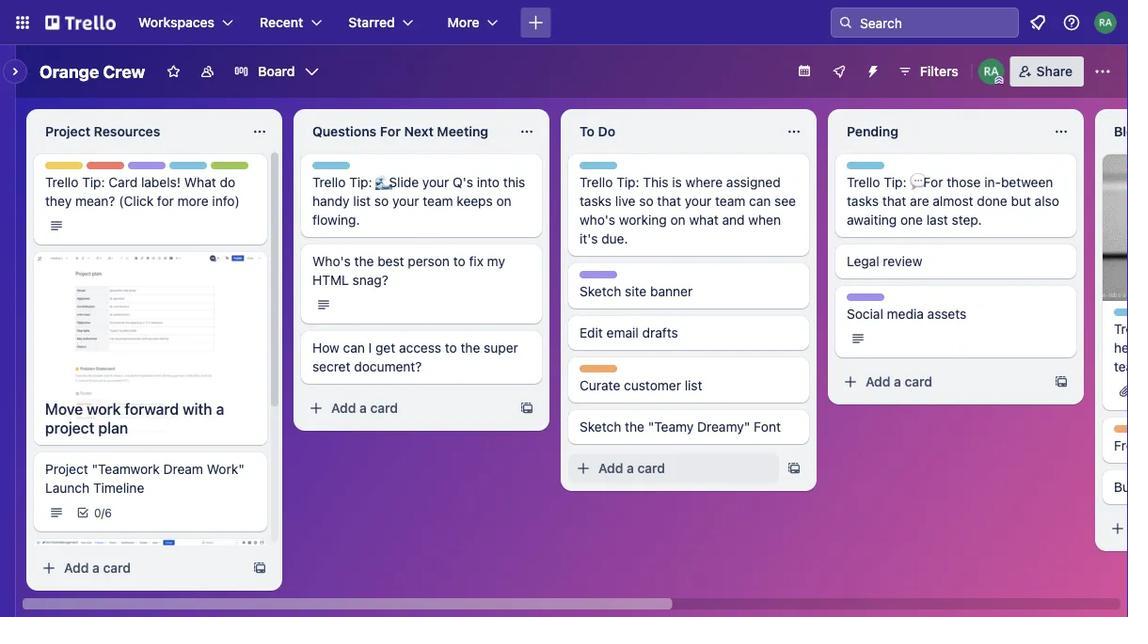 Task type: describe. For each thing, give the bounding box(es) containing it.
color: sky, title: "trello tip" element for trello tip: 💬for those in-between tasks that are almost done but also awaiting one last step.
[[847, 162, 897, 176]]

/
[[101, 506, 105, 519]]

work"
[[207, 462, 244, 477]]

add for who's
[[598, 461, 623, 476]]

legal
[[847, 254, 880, 269]]

also
[[1035, 193, 1060, 209]]

dream
[[163, 462, 203, 477]]

color: purple, title: "design team" element for social media assets
[[847, 294, 917, 308]]

Project Resources text field
[[34, 117, 241, 147]]

color: sky, title: "trello tip" element for trello tip: this is where assigned tasks live so that your team can see who's working on what and when it's due.
[[580, 162, 630, 176]]

team for q's
[[423, 193, 453, 209]]

last
[[927, 212, 948, 228]]

trello tip: card labels! what do they mean? (click for more info)
[[45, 175, 240, 209]]

email
[[607, 325, 639, 341]]

halp
[[211, 163, 236, 176]]

media
[[887, 306, 924, 322]]

bu
[[1114, 479, 1128, 495]]

design for social
[[847, 295, 885, 308]]

orange crew
[[40, 61, 145, 81]]

card
[[108, 175, 138, 190]]

board button
[[226, 56, 327, 87]]

create board or workspace image
[[526, 13, 545, 32]]

working
[[619, 212, 667, 228]]

sketch the "teamy dreamy" font
[[580, 419, 781, 435]]

how can i get access to the super secret document? link
[[312, 339, 531, 376]]

board
[[258, 64, 295, 79]]

so inside trello tip trello tip: 🌊slide your q's into this handy list so your team keeps on flowing.
[[374, 193, 389, 209]]

0 notifications image
[[1027, 11, 1049, 34]]

on inside trello tip trello tip: 🌊slide your q's into this handy list so your team keeps on flowing.
[[496, 193, 512, 209]]

who's the best person to fix my html snag?
[[312, 254, 505, 288]]

card for one
[[905, 374, 933, 390]]

design for sketch
[[580, 272, 617, 285]]

best
[[378, 254, 404, 269]]

assigned
[[726, 175, 781, 190]]

meeting
[[437, 124, 489, 139]]

project
[[45, 419, 95, 437]]

tip for trello tip: 💬for those in-between tasks that are almost done but also awaiting one last step.
[[880, 163, 897, 176]]

step.
[[952, 212, 982, 228]]

0 horizontal spatial team
[[169, 163, 198, 176]]

add a card for one
[[866, 374, 933, 390]]

tip: for trello tip: 🌊slide your q's into this handy list so your team keeps on flowing.
[[349, 175, 372, 190]]

to inside who's the best person to fix my html snag?
[[453, 254, 466, 269]]

access
[[399, 340, 441, 356]]

"teamy
[[648, 419, 694, 435]]

questions
[[312, 124, 377, 139]]

labels!
[[141, 175, 181, 190]]

workspaces
[[138, 15, 215, 30]]

those
[[947, 175, 981, 190]]

ruby anderson (rubyanderson7) image
[[978, 58, 1005, 85]]

person
[[408, 254, 450, 269]]

add for flowing.
[[331, 400, 356, 416]]

tip: for trello tip: this is where assigned tasks live so that your team can see who's working on what and when it's due.
[[617, 175, 639, 190]]

review
[[883, 254, 923, 269]]

color: orange, title: "one more step" element
[[580, 365, 617, 373]]

move work forward with a project plan link
[[34, 392, 267, 445]]

dreamy"
[[697, 419, 750, 435]]

add down launch
[[64, 560, 89, 576]]

a inside move work forward with a project plan
[[216, 400, 224, 418]]

primary element
[[0, 0, 1128, 45]]

project resources
[[45, 124, 160, 139]]

assets
[[928, 306, 967, 322]]

do
[[220, 175, 235, 190]]

1 horizontal spatial your
[[422, 175, 449, 190]]

my
[[487, 254, 505, 269]]

share button
[[1010, 56, 1084, 87]]

1 color: sky, title: "trello tip" element from the left
[[169, 162, 220, 176]]

your for this
[[392, 193, 419, 209]]

0
[[94, 506, 101, 519]]

open information menu image
[[1062, 13, 1081, 32]]

move
[[45, 400, 83, 418]]

can inside trello tip trello tip: this is where assigned tasks live so that your team can see who's working on what and when it's due.
[[749, 193, 771, 209]]

secret
[[312, 359, 351, 375]]

edit email drafts
[[580, 325, 678, 341]]

get
[[375, 340, 395, 356]]

more
[[448, 15, 479, 30]]

i
[[369, 340, 372, 356]]

who's
[[312, 254, 351, 269]]

the inside how can i get access to the super secret document?
[[461, 340, 480, 356]]

add a card button for who's
[[568, 454, 779, 484]]

priority design team
[[87, 163, 198, 176]]

color: red, title: "priority" element
[[87, 162, 126, 176]]

for
[[380, 124, 401, 139]]

trello tip: card labels! what do they mean? (click for more info) link
[[45, 173, 256, 211]]

a for one
[[894, 374, 901, 390]]

tip for trello tip: 🌊slide your q's into this handy list so your team keeps on flowing.
[[346, 163, 363, 176]]

search image
[[838, 15, 854, 30]]

this
[[643, 175, 669, 190]]

create from template… image for trello tip: 🌊slide your q's into this handy list so your team keeps on flowing.
[[519, 401, 535, 416]]

into
[[477, 175, 500, 190]]

workspaces button
[[127, 8, 245, 38]]

site
[[625, 284, 647, 299]]

is
[[672, 175, 682, 190]]

0 vertical spatial color: purple, title: "design team" element
[[128, 162, 198, 176]]

card for who's
[[638, 461, 665, 476]]

edit email drafts link
[[580, 324, 798, 343]]

show menu image
[[1093, 62, 1112, 81]]

the for sketch
[[625, 419, 645, 435]]

drafts
[[642, 325, 678, 341]]

create from template… image for trello tip: 💬for those in-between tasks that are almost done but also awaiting one last step.
[[1054, 375, 1069, 390]]

calendar power-up image
[[797, 63, 812, 78]]

bu link
[[1114, 478, 1128, 497]]

2 sketch from the top
[[580, 419, 621, 435]]

automation image
[[858, 56, 884, 83]]

almost
[[933, 193, 973, 209]]

html
[[312, 272, 349, 288]]

fix
[[469, 254, 484, 269]]

so inside trello tip trello tip: this is where assigned tasks live so that your team can see who's working on what and when it's due.
[[639, 193, 654, 209]]

a down the 0
[[92, 560, 100, 576]]

create from template… image for trello tip: card labels! what do they mean? (click for more info)
[[252, 561, 267, 576]]

awaiting
[[847, 212, 897, 228]]

more
[[178, 193, 209, 209]]

team for sketch
[[620, 272, 650, 285]]

To Do text field
[[568, 117, 775, 147]]

info)
[[212, 193, 240, 209]]

do
[[598, 124, 616, 139]]

with
[[183, 400, 212, 418]]

one
[[901, 212, 923, 228]]

add a card for flowing.
[[331, 400, 398, 416]]

Pending text field
[[836, 117, 1043, 147]]

work
[[87, 400, 121, 418]]

color: purple, title: "design team" element for sketch site banner
[[580, 271, 650, 285]]

crew
[[103, 61, 145, 81]]

done
[[977, 193, 1008, 209]]

a for who's
[[627, 461, 634, 476]]

keeps
[[457, 193, 493, 209]]

tip: for trello tip: 💬for those in-between tasks that are almost done but also awaiting one last step.
[[884, 175, 907, 190]]



Task type: locate. For each thing, give the bounding box(es) containing it.
0 vertical spatial the
[[354, 254, 374, 269]]

that inside trello tip trello tip: 💬for those in-between tasks that are almost done but also awaiting one last step.
[[883, 193, 907, 209]]

add a card down the 0
[[64, 560, 131, 576]]

move work forward with a project plan
[[45, 400, 224, 437]]

tip inside trello tip trello tip: 🌊slide your q's into this handy list so your team keeps on flowing.
[[346, 163, 363, 176]]

sketch down curate
[[580, 419, 621, 435]]

team inside design team social media assets
[[888, 295, 917, 308]]

project up launch
[[45, 462, 88, 477]]

1 tip from the left
[[203, 163, 220, 176]]

power ups image
[[832, 64, 847, 79]]

1 vertical spatial project
[[45, 462, 88, 477]]

tip: left 💬for
[[884, 175, 907, 190]]

1 horizontal spatial team
[[620, 272, 650, 285]]

tip inside trello tip trello tip: this is where assigned tasks live so that your team can see who's working on what and when it's due.
[[613, 163, 630, 176]]

0 horizontal spatial on
[[496, 193, 512, 209]]

starred
[[348, 15, 395, 30]]

0 vertical spatial create from template… image
[[519, 401, 535, 416]]

create from template… image for trello tip: this is where assigned tasks live so that your team can see who's working on what and when it's due.
[[787, 461, 802, 476]]

tasks for live
[[580, 193, 612, 209]]

so down the 🌊slide
[[374, 193, 389, 209]]

2 project from the top
[[45, 462, 88, 477]]

launch
[[45, 480, 90, 496]]

your left "q's" at the top of page
[[422, 175, 449, 190]]

tip:
[[82, 175, 105, 190], [349, 175, 372, 190], [617, 175, 639, 190], [884, 175, 907, 190]]

create from template… image
[[519, 401, 535, 416], [252, 561, 267, 576]]

2 horizontal spatial your
[[685, 193, 712, 209]]

create from template… image
[[1054, 375, 1069, 390], [787, 461, 802, 476]]

list right customer
[[685, 378, 702, 393]]

your for tasks
[[685, 193, 712, 209]]

for
[[157, 193, 174, 209]]

next
[[404, 124, 434, 139]]

0 horizontal spatial that
[[657, 193, 681, 209]]

design inside design team social media assets
[[847, 295, 885, 308]]

your down the 🌊slide
[[392, 193, 419, 209]]

team up and
[[715, 193, 746, 209]]

to left fix
[[453, 254, 466, 269]]

1 horizontal spatial team
[[715, 193, 746, 209]]

color: sky, title: "trello tip" element down pending in the top right of the page
[[847, 162, 897, 176]]

back to home image
[[45, 8, 116, 38]]

2 tip: from the left
[[349, 175, 372, 190]]

2 color: sky, title: "trello tip" element from the left
[[312, 162, 363, 176]]

0 vertical spatial on
[[496, 193, 512, 209]]

color: sky, title: "trello tip" element up more
[[169, 162, 220, 176]]

1 horizontal spatial can
[[749, 193, 771, 209]]

flowing.
[[312, 212, 360, 228]]

project inside text box
[[45, 124, 90, 139]]

Questions For Next Meeting text field
[[301, 117, 508, 147]]

a down sketch the "teamy dreamy" font
[[627, 461, 634, 476]]

timeline
[[93, 480, 144, 496]]

1 tip: from the left
[[82, 175, 105, 190]]

add down the social
[[866, 374, 891, 390]]

add for one
[[866, 374, 891, 390]]

1 horizontal spatial tasks
[[847, 193, 879, 209]]

to right the access
[[445, 340, 457, 356]]

0 horizontal spatial design
[[128, 163, 166, 176]]

tasks for that
[[847, 193, 879, 209]]

card down "teamy at the bottom
[[638, 461, 665, 476]]

can left i
[[343, 340, 365, 356]]

color: sky, title: "trello tip" element for trello tip: 🌊slide your q's into this handy list so your team keeps on flowing.
[[312, 162, 363, 176]]

team for where
[[715, 193, 746, 209]]

super
[[484, 340, 518, 356]]

q's
[[453, 175, 473, 190]]

on inside trello tip trello tip: this is where assigned tasks live so that your team can see who's working on what and when it's due.
[[671, 212, 686, 228]]

team down "q's" at the top of page
[[423, 193, 453, 209]]

curate customer list
[[580, 378, 702, 393]]

tip: inside trello tip trello tip: this is where assigned tasks live so that your team can see who's working on what and when it's due.
[[617, 175, 639, 190]]

color: purple, title: "design team" element down due.
[[580, 271, 650, 285]]

font
[[754, 419, 781, 435]]

list right "handy"
[[353, 193, 371, 209]]

on down 'this'
[[496, 193, 512, 209]]

add a card button down document?
[[301, 393, 512, 423]]

it's
[[580, 231, 598, 247]]

when
[[748, 212, 781, 228]]

0 horizontal spatial can
[[343, 340, 365, 356]]

who's
[[580, 212, 616, 228]]

1 that from the left
[[657, 193, 681, 209]]

banner
[[650, 284, 693, 299]]

Blo text field
[[1103, 117, 1128, 147]]

a for flowing.
[[360, 400, 367, 416]]

share
[[1037, 64, 1073, 79]]

edit
[[580, 325, 603, 341]]

add a card button down assets
[[836, 367, 1046, 397]]

3 tip: from the left
[[617, 175, 639, 190]]

1 horizontal spatial the
[[461, 340, 480, 356]]

tasks up who's
[[580, 193, 612, 209]]

2 so from the left
[[639, 193, 654, 209]]

trello
[[169, 163, 200, 176], [312, 163, 343, 176], [580, 163, 610, 176], [847, 163, 877, 176], [45, 175, 79, 190], [312, 175, 346, 190], [580, 175, 613, 190], [847, 175, 880, 190]]

add a card button for flowing.
[[301, 393, 512, 423]]

3 tip from the left
[[613, 163, 630, 176]]

can inside how can i get access to the super secret document?
[[343, 340, 365, 356]]

0 horizontal spatial tasks
[[580, 193, 612, 209]]

card down document?
[[370, 400, 398, 416]]

so up working
[[639, 193, 654, 209]]

4 tip from the left
[[880, 163, 897, 176]]

1 horizontal spatial color: purple, title: "design team" element
[[580, 271, 650, 285]]

0 horizontal spatial your
[[392, 193, 419, 209]]

tip inside trello tip trello tip: 💬for those in-between tasks that are almost done but also awaiting one last step.
[[880, 163, 897, 176]]

ruby anderson (rubyanderson7) image
[[1094, 11, 1117, 34]]

1 vertical spatial team
[[620, 272, 650, 285]]

tasks up awaiting
[[847, 193, 879, 209]]

1 vertical spatial create from template… image
[[787, 461, 802, 476]]

tip: inside trello tip trello tip: 🌊slide your q's into this handy list so your team keeps on flowing.
[[349, 175, 372, 190]]

Board name text field
[[30, 56, 155, 87]]

1 vertical spatial create from template… image
[[252, 561, 267, 576]]

Search field
[[854, 8, 1018, 37]]

the for who's
[[354, 254, 374, 269]]

to do
[[580, 124, 616, 139]]

team up more
[[169, 163, 198, 176]]

tip: up live
[[617, 175, 639, 190]]

1 horizontal spatial list
[[685, 378, 702, 393]]

0 vertical spatial design
[[128, 163, 166, 176]]

trello tip trello tip: 🌊slide your q's into this handy list so your team keeps on flowing.
[[312, 163, 525, 228]]

project up color: yellow, title: "copy request" element
[[45, 124, 90, 139]]

1 vertical spatial can
[[343, 340, 365, 356]]

to inside how can i get access to the super secret document?
[[445, 340, 457, 356]]

due.
[[602, 231, 628, 247]]

your inside trello tip trello tip: this is where assigned tasks live so that your team can see who's working on what and when it's due.
[[685, 193, 712, 209]]

0 vertical spatial list
[[353, 193, 371, 209]]

legal review
[[847, 254, 923, 269]]

2 vertical spatial color: purple, title: "design team" element
[[847, 294, 917, 308]]

the inside who's the best person to fix my html snag?
[[354, 254, 374, 269]]

tre link
[[1114, 320, 1128, 376]]

starred button
[[337, 8, 425, 38]]

1 horizontal spatial so
[[639, 193, 654, 209]]

0 vertical spatial create from template… image
[[1054, 375, 1069, 390]]

4 color: sky, title: "trello tip" element from the left
[[847, 162, 897, 176]]

team inside trello tip trello tip: 🌊slide your q's into this handy list so your team keeps on flowing.
[[423, 193, 453, 209]]

0 horizontal spatial list
[[353, 193, 371, 209]]

1 horizontal spatial create from template… image
[[1054, 375, 1069, 390]]

your up what
[[685, 193, 712, 209]]

how can i get access to the super secret document?
[[312, 340, 518, 375]]

color: purple, title: "design team" element
[[128, 162, 198, 176], [580, 271, 650, 285], [847, 294, 917, 308]]

that left are
[[883, 193, 907, 209]]

team
[[169, 163, 198, 176], [620, 272, 650, 285], [888, 295, 917, 308]]

color: sky, title: "trello tip" element up "handy"
[[312, 162, 363, 176]]

1 vertical spatial sketch
[[580, 419, 621, 435]]

project inside project "teamwork dream work" launch timeline
[[45, 462, 88, 477]]

project for project resources
[[45, 124, 90, 139]]

where
[[686, 175, 723, 190]]

on left what
[[671, 212, 686, 228]]

are
[[910, 193, 929, 209]]

1 vertical spatial color: purple, title: "design team" element
[[580, 271, 650, 285]]

2 team from the left
[[715, 193, 746, 209]]

tip for trello tip: this is where assigned tasks live so that your team can see who's working on what and when it's due.
[[613, 163, 630, 176]]

tip: up mean?
[[82, 175, 105, 190]]

document?
[[354, 359, 422, 375]]

2 that from the left
[[883, 193, 907, 209]]

2 horizontal spatial design
[[847, 295, 885, 308]]

recent
[[260, 15, 303, 30]]

live
[[615, 193, 636, 209]]

2 horizontal spatial the
[[625, 419, 645, 435]]

0 / 6
[[94, 506, 112, 519]]

2 tip from the left
[[346, 163, 363, 176]]

team inside design team sketch site banner
[[620, 272, 650, 285]]

0 vertical spatial to
[[453, 254, 466, 269]]

1 horizontal spatial design
[[580, 272, 617, 285]]

0 horizontal spatial create from template… image
[[252, 561, 267, 576]]

that down 'is' in the top of the page
[[657, 193, 681, 209]]

star or unstar board image
[[166, 64, 181, 79]]

design team sketch site banner
[[580, 272, 693, 299]]

0 horizontal spatial color: purple, title: "design team" element
[[128, 162, 198, 176]]

this
[[503, 175, 525, 190]]

4 tip: from the left
[[884, 175, 907, 190]]

tip: inside trello tip trello tip: 💬for those in-between tasks that are almost done but also awaiting one last step.
[[884, 175, 907, 190]]

add a card down "teamy at the bottom
[[598, 461, 665, 476]]

fre link
[[1114, 437, 1128, 455]]

the left super
[[461, 340, 480, 356]]

between
[[1001, 175, 1053, 190]]

workspace visible image
[[200, 64, 215, 79]]

1 tasks from the left
[[580, 193, 612, 209]]

legal review link
[[847, 252, 1065, 271]]

team right the social
[[888, 295, 917, 308]]

project "teamwork dream work" launch timeline link
[[45, 460, 256, 498]]

0 vertical spatial can
[[749, 193, 771, 209]]

0 horizontal spatial the
[[354, 254, 374, 269]]

a down media
[[894, 374, 901, 390]]

who's the best person to fix my html snag? link
[[312, 252, 531, 290]]

trello tip: this is where assigned tasks live so that your team can see who's working on what and when it's due. link
[[580, 173, 798, 248]]

filters
[[920, 64, 959, 79]]

2 horizontal spatial color: purple, title: "design team" element
[[847, 294, 917, 308]]

1 horizontal spatial on
[[671, 212, 686, 228]]

0 horizontal spatial team
[[423, 193, 453, 209]]

3 color: sky, title: "trello tip" element from the left
[[580, 162, 630, 176]]

to
[[453, 254, 466, 269], [445, 340, 457, 356]]

1 horizontal spatial that
[[883, 193, 907, 209]]

add a card for who's
[[598, 461, 665, 476]]

0 vertical spatial team
[[169, 163, 198, 176]]

color: purple, title: "design team" element down 'legal review'
[[847, 294, 917, 308]]

list inside trello tip trello tip: 🌊slide your q's into this handy list so your team keeps on flowing.
[[353, 193, 371, 209]]

project "teamwork dream work" launch timeline
[[45, 462, 244, 496]]

this member is an admin of this board. image
[[995, 76, 1004, 85]]

sketch left "site" at the right top of the page
[[580, 284, 621, 299]]

color: sky, title: "trello tip" element down do
[[580, 162, 630, 176]]

see
[[775, 193, 796, 209]]

the up snag?
[[354, 254, 374, 269]]

the
[[354, 254, 374, 269], [461, 340, 480, 356], [625, 419, 645, 435]]

(click
[[119, 193, 154, 209]]

tasks inside trello tip trello tip: this is where assigned tasks live so that your team can see who's working on what and when it's due.
[[580, 193, 612, 209]]

add a card button down 6
[[34, 553, 245, 583]]

1 sketch from the top
[[580, 284, 621, 299]]

0 horizontal spatial create from template… image
[[787, 461, 802, 476]]

team left banner
[[620, 272, 650, 285]]

forward
[[125, 400, 179, 418]]

blo
[[1114, 124, 1128, 139]]

so
[[374, 193, 389, 209], [639, 193, 654, 209]]

customer
[[624, 378, 681, 393]]

project for project "teamwork dream work" launch timeline
[[45, 462, 88, 477]]

1 vertical spatial the
[[461, 340, 480, 356]]

tip: inside trello tip: card labels! what do they mean? (click for more info)
[[82, 175, 105, 190]]

on
[[496, 193, 512, 209], [671, 212, 686, 228]]

card for flowing.
[[370, 400, 398, 416]]

0 vertical spatial project
[[45, 124, 90, 139]]

1 so from the left
[[374, 193, 389, 209]]

plan
[[98, 419, 128, 437]]

social
[[847, 306, 883, 322]]

1 vertical spatial list
[[685, 378, 702, 393]]

the left "teamy at the bottom
[[625, 419, 645, 435]]

add a card button down "teamy at the bottom
[[568, 454, 779, 484]]

color: purple, title: "design team" element up 'for'
[[128, 162, 198, 176]]

priority
[[87, 163, 126, 176]]

sketch site banner link
[[580, 282, 798, 301]]

to
[[580, 124, 595, 139]]

0 horizontal spatial so
[[374, 193, 389, 209]]

add a card button for one
[[836, 367, 1046, 397]]

1 vertical spatial design
[[580, 272, 617, 285]]

filters button
[[892, 56, 964, 87]]

curate customer list link
[[580, 376, 798, 395]]

1 team from the left
[[423, 193, 453, 209]]

2 vertical spatial design
[[847, 295, 885, 308]]

add down sketch the "teamy dreamy" font
[[598, 461, 623, 476]]

trello tip: 💬for those in-between tasks that are almost done but also awaiting one last step. link
[[847, 173, 1065, 230]]

🌊slide
[[376, 175, 419, 190]]

2 vertical spatial the
[[625, 419, 645, 435]]

1 horizontal spatial create from template… image
[[519, 401, 535, 416]]

can up when
[[749, 193, 771, 209]]

color: sky, title: "trello tip" element
[[169, 162, 220, 176], [312, 162, 363, 176], [580, 162, 630, 176], [847, 162, 897, 176]]

they
[[45, 193, 72, 209]]

tasks inside trello tip trello tip: 💬for those in-between tasks that are almost done but also awaiting one last step.
[[847, 193, 879, 209]]

sketch inside design team sketch site banner
[[580, 284, 621, 299]]

a right with
[[216, 400, 224, 418]]

add a card down media
[[866, 374, 933, 390]]

color: yellow, title: "copy request" element
[[45, 162, 83, 169]]

team inside trello tip trello tip: this is where assigned tasks live so that your team can see who's working on what and when it's due.
[[715, 193, 746, 209]]

team for social
[[888, 295, 917, 308]]

but
[[1011, 193, 1031, 209]]

what
[[184, 175, 216, 190]]

1 project from the top
[[45, 124, 90, 139]]

color: lime, title: "halp" element
[[211, 162, 248, 176]]

card down media
[[905, 374, 933, 390]]

trello inside trello tip: card labels! what do they mean? (click for more info)
[[45, 175, 79, 190]]

that inside trello tip trello tip: this is where assigned tasks live so that your team can see who's working on what and when it's due.
[[657, 193, 681, 209]]

2 horizontal spatial team
[[888, 295, 917, 308]]

a down document?
[[360, 400, 367, 416]]

2 vertical spatial team
[[888, 295, 917, 308]]

1 vertical spatial to
[[445, 340, 457, 356]]

0 vertical spatial sketch
[[580, 284, 621, 299]]

design
[[128, 163, 166, 176], [580, 272, 617, 285], [847, 295, 885, 308]]

design team social media assets
[[847, 295, 967, 322]]

tip: up "handy"
[[349, 175, 372, 190]]

card down 6
[[103, 560, 131, 576]]

2 tasks from the left
[[847, 193, 879, 209]]

orange
[[40, 61, 99, 81]]

add down secret
[[331, 400, 356, 416]]

add a card down document?
[[331, 400, 398, 416]]

design inside design team sketch site banner
[[580, 272, 617, 285]]

1 vertical spatial on
[[671, 212, 686, 228]]



Task type: vqa. For each thing, say whether or not it's contained in the screenshot.
What
yes



